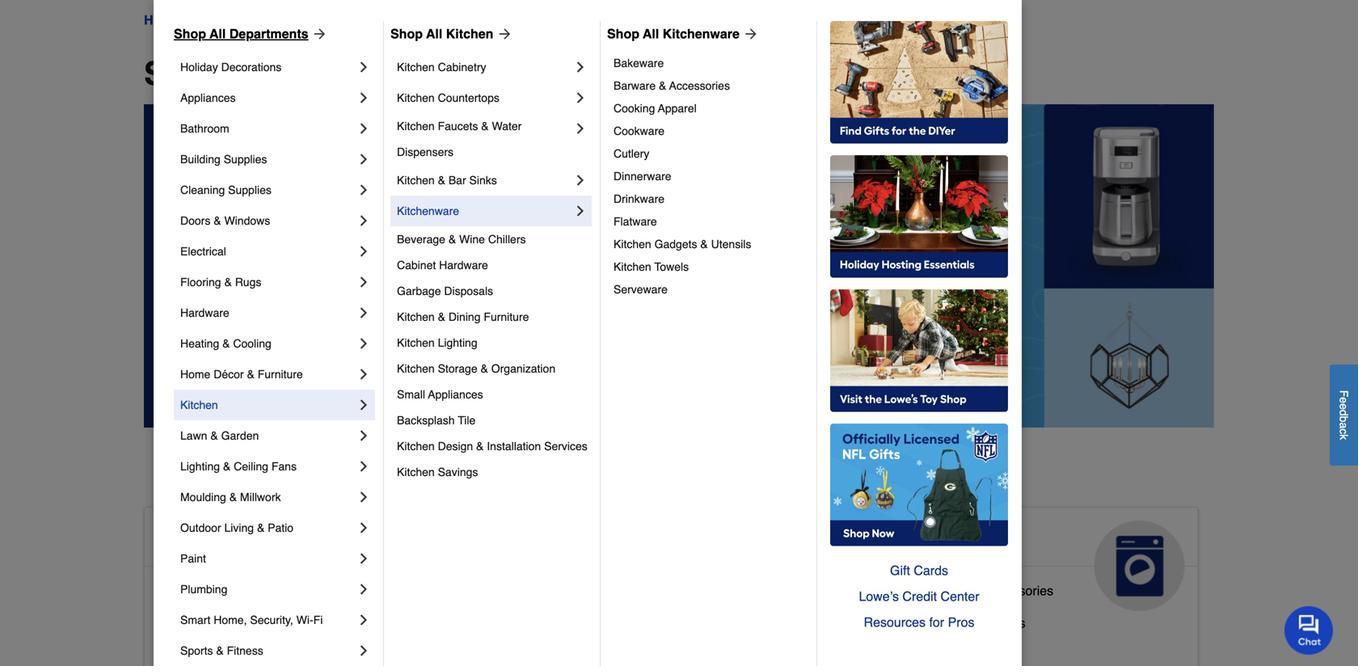 Task type: locate. For each thing, give the bounding box(es) containing it.
1 e from the top
[[1337, 397, 1350, 403]]

0 vertical spatial beverage
[[397, 233, 445, 246]]

chevron right image for appliances
[[356, 90, 372, 106]]

1 horizontal spatial accessories
[[984, 583, 1053, 598]]

chevron right image for hardware
[[356, 305, 372, 321]]

2 accessible from the top
[[158, 583, 219, 598]]

arrow right image inside shop all kitchenware link
[[740, 26, 759, 42]]

0 vertical spatial wine
[[459, 233, 485, 246]]

accessible for accessible bathroom
[[158, 583, 219, 598]]

all
[[209, 26, 226, 41], [426, 26, 442, 41], [643, 26, 659, 41], [233, 55, 274, 92]]

1 vertical spatial beverage
[[878, 616, 933, 630]]

0 horizontal spatial accessories
[[669, 79, 730, 92]]

appliances link
[[180, 82, 356, 113], [865, 508, 1198, 611]]

1 vertical spatial supplies
[[228, 183, 271, 196]]

wi-
[[296, 614, 313, 626]]

kitchen cabinetry link
[[397, 52, 572, 82]]

beverage & wine chillers down the center
[[878, 616, 1025, 630]]

all for shop all kitchenware
[[643, 26, 659, 41]]

paint link
[[180, 543, 356, 574]]

accessories down bakeware link
[[669, 79, 730, 92]]

0 horizontal spatial kitchenware
[[397, 205, 459, 217]]

1 vertical spatial bathroom
[[223, 583, 279, 598]]

chevron right image for kitchen cabinetry
[[572, 59, 588, 75]]

& left cooling
[[222, 337, 230, 350]]

chevron right image
[[572, 59, 588, 75], [356, 90, 372, 106], [572, 90, 588, 106], [356, 151, 372, 167], [356, 182, 372, 198], [356, 243, 372, 259], [356, 274, 372, 290], [356, 335, 372, 352], [356, 428, 372, 444], [356, 612, 372, 628], [356, 643, 372, 659]]

arrow right image up shop all departments
[[308, 26, 328, 42]]

furniture right 'houses,'
[[641, 641, 692, 656]]

& inside doors & windows link
[[214, 214, 221, 227]]

water
[[492, 120, 522, 133]]

1 horizontal spatial kitchenware
[[663, 26, 740, 41]]

& right doors
[[214, 214, 221, 227]]

cleaning supplies link
[[180, 175, 356, 205]]

1 horizontal spatial appliances link
[[865, 508, 1198, 611]]

0 vertical spatial bathroom
[[180, 122, 229, 135]]

0 vertical spatial appliances link
[[180, 82, 356, 113]]

electrical link
[[180, 236, 356, 267]]

1 horizontal spatial appliances
[[428, 388, 483, 401]]

e up b
[[1337, 403, 1350, 410]]

kitchen towels
[[614, 260, 689, 273]]

beverage up cabinet
[[397, 233, 445, 246]]

chevron right image for building supplies
[[356, 151, 372, 167]]

resources for pros
[[864, 615, 974, 630]]

kitchen for kitchen towels
[[614, 260, 651, 273]]

arrow right image
[[308, 26, 328, 42], [740, 26, 759, 42]]

wine
[[459, 233, 485, 246], [949, 616, 979, 630]]

kitchen & bar sinks
[[397, 174, 497, 187]]

departments down shop all kitchen
[[283, 55, 480, 92]]

kitchen design & installation services
[[397, 440, 588, 453]]

0 vertical spatial lighting
[[438, 336, 477, 349]]

& inside appliance parts & accessories "link"
[[972, 583, 981, 598]]

kitchen savings
[[397, 466, 478, 479]]

shop up holiday
[[174, 26, 206, 41]]

outdoor
[[180, 521, 221, 534]]

all for shop all departments
[[209, 26, 226, 41]]

0 vertical spatial kitchenware
[[663, 26, 740, 41]]

arrow right image for shop all kitchenware
[[740, 26, 759, 42]]

shop up bakeware
[[607, 26, 639, 41]]

1 horizontal spatial beverage & wine chillers link
[[878, 612, 1025, 644]]

kitchenware link
[[397, 196, 572, 226]]

heating
[[180, 337, 219, 350]]

beverage down lowe's credit center link
[[878, 616, 933, 630]]

2 vertical spatial appliances
[[878, 527, 999, 553]]

kitchen storage & organization
[[397, 362, 555, 375]]

cutlery
[[614, 147, 649, 160]]

shop inside shop all departments link
[[174, 26, 206, 41]]

1 vertical spatial chillers
[[982, 616, 1025, 630]]

0 horizontal spatial beverage & wine chillers
[[397, 233, 526, 246]]

outdoor living & patio
[[180, 521, 294, 534]]

windows
[[224, 214, 270, 227]]

chillers right pros
[[982, 616, 1025, 630]]

departments up the holiday decorations at top left
[[194, 13, 268, 27]]

shop inside shop all kitchen link
[[390, 26, 423, 41]]

bathroom up smart home, security, wi-fi
[[223, 583, 279, 598]]

1 horizontal spatial shop
[[390, 26, 423, 41]]

& left ceiling
[[223, 460, 231, 473]]

storage
[[438, 362, 477, 375]]

shop all departments
[[144, 55, 480, 92]]

lawn & garden
[[180, 429, 259, 442]]

0 vertical spatial chillers
[[488, 233, 526, 246]]

all down shop all departments link
[[233, 55, 274, 92]]

0 horizontal spatial hardware
[[180, 306, 229, 319]]

bar
[[448, 174, 466, 187]]

furniture down heating & cooling link
[[258, 368, 303, 381]]

bedroom
[[223, 616, 276, 630]]

barware
[[614, 79, 656, 92]]

savings
[[438, 466, 478, 479]]

dining
[[448, 310, 481, 323]]

f
[[1337, 390, 1350, 397]]

arrow right image
[[493, 26, 513, 42]]

chevron right image for flooring & rugs
[[356, 274, 372, 290]]

kitchen inside kitchen faucets & water dispensers
[[397, 120, 435, 133]]

beverage & wine chillers up cabinet hardware
[[397, 233, 526, 246]]

& up cooking apparel at the top of the page
[[659, 79, 666, 92]]

accessible bathroom link
[[158, 580, 279, 612]]

& down flatware link
[[700, 238, 708, 251]]

appliances down holiday
[[180, 91, 236, 104]]

beds,
[[541, 641, 574, 656]]

& up cabinet hardware
[[448, 233, 456, 246]]

& inside kitchen faucets & water dispensers
[[481, 120, 489, 133]]

kitchen faucets & water dispensers
[[397, 120, 525, 158]]

kitchen inside kitchen & dining furniture link
[[397, 310, 435, 323]]

plumbing
[[180, 583, 227, 596]]

outdoor living & patio link
[[180, 512, 356, 543]]

kitchen for kitchen gadgets & utensils
[[614, 238, 651, 251]]

chevron right image for kitchen faucets & water dispensers
[[572, 120, 588, 137]]

kitchen inside 'kitchen countertops' link
[[397, 91, 435, 104]]

pet beds, houses, & furniture
[[518, 641, 692, 656]]

kitchen faucets & water dispensers link
[[397, 113, 572, 165]]

chevron right image for kitchen
[[356, 397, 372, 413]]

beverage
[[397, 233, 445, 246], [878, 616, 933, 630]]

furniture
[[484, 310, 529, 323], [258, 368, 303, 381], [641, 641, 692, 656]]

all for shop all departments
[[233, 55, 274, 92]]

hardware up "disposals"
[[439, 259, 488, 272]]

disposals
[[444, 285, 493, 297]]

all up kitchen cabinetry
[[426, 26, 442, 41]]

officially licensed n f l gifts. shop now. image
[[830, 424, 1008, 546]]

& left millwork
[[229, 491, 237, 504]]

kitchen inside shop all kitchen link
[[446, 26, 493, 41]]

appliances up cards
[[878, 527, 999, 553]]

find gifts for the diyer. image
[[830, 21, 1008, 144]]

departments up holiday decorations link
[[229, 26, 308, 41]]

beverage & wine chillers link up garbage disposals link
[[397, 226, 588, 252]]

& right storage
[[481, 362, 488, 375]]

& left patio
[[257, 521, 265, 534]]

kitchenware down the kitchen & bar sinks
[[397, 205, 459, 217]]

kitchen inside kitchen savings link
[[397, 466, 435, 479]]

& left pros
[[937, 616, 946, 630]]

shop all kitchen
[[390, 26, 493, 41]]

0 horizontal spatial chillers
[[488, 233, 526, 246]]

0 vertical spatial beverage & wine chillers
[[397, 233, 526, 246]]

accessible for accessible home
[[158, 527, 276, 553]]

appliances down storage
[[428, 388, 483, 401]]

4 accessible from the top
[[158, 648, 219, 663]]

& right parts
[[972, 583, 981, 598]]

dispensers
[[397, 146, 454, 158]]

kitchen inside kitchen gadgets & utensils link
[[614, 238, 651, 251]]

all up the holiday decorations at top left
[[209, 26, 226, 41]]

& inside sports & fitness link
[[216, 644, 224, 657]]

chevron right image for doors & windows
[[356, 213, 372, 229]]

kitchen inside kitchen design & installation services link
[[397, 440, 435, 453]]

0 vertical spatial pet
[[622, 527, 657, 553]]

f e e d b a c k button
[[1330, 364, 1358, 465]]

supplies up 'houses,'
[[575, 609, 625, 624]]

lighting up moulding
[[180, 460, 220, 473]]

& right 'houses,'
[[629, 641, 637, 656]]

1 horizontal spatial wine
[[949, 616, 979, 630]]

1 horizontal spatial chillers
[[982, 616, 1025, 630]]

& inside accessible entry & home link
[[257, 648, 265, 663]]

& inside kitchen & bar sinks link
[[438, 174, 445, 187]]

1 horizontal spatial pet
[[622, 527, 657, 553]]

1 vertical spatial lighting
[[180, 460, 220, 473]]

hardware down flooring at the left top of page
[[180, 306, 229, 319]]

1 vertical spatial accessories
[[984, 583, 1053, 598]]

all up bakeware
[[643, 26, 659, 41]]

0 vertical spatial hardware
[[439, 259, 488, 272]]

& right "design"
[[476, 440, 484, 453]]

kitchen inside kitchen & bar sinks link
[[397, 174, 435, 187]]

cleaning
[[180, 183, 225, 196]]

shop inside shop all kitchenware link
[[607, 26, 639, 41]]

bathroom up building
[[180, 122, 229, 135]]

arrow right image inside shop all departments link
[[308, 26, 328, 42]]

1 horizontal spatial furniture
[[484, 310, 529, 323]]

kitchen for kitchen lighting
[[397, 336, 435, 349]]

dinnerware
[[614, 170, 671, 183]]

all for shop all kitchen
[[426, 26, 442, 41]]

doors & windows link
[[180, 205, 356, 236]]

& inside moulding & millwork link
[[229, 491, 237, 504]]

1 horizontal spatial beverage & wine chillers
[[878, 616, 1025, 630]]

shop
[[144, 55, 225, 92]]

chevron right image for heating & cooling
[[356, 335, 372, 352]]

& inside the kitchen storage & organization link
[[481, 362, 488, 375]]

appliances image
[[1094, 521, 1185, 611]]

accessible for accessible entry & home
[[158, 648, 219, 663]]

chillers up "cabinet hardware" link
[[488, 233, 526, 246]]

beverage & wine chillers for beverage & wine chillers link to the top
[[397, 233, 526, 246]]

supplies up windows
[[228, 183, 271, 196]]

1 horizontal spatial lighting
[[438, 336, 477, 349]]

serveware
[[614, 283, 668, 296]]

rugs
[[235, 276, 261, 289]]

accessories inside appliance parts & accessories "link"
[[984, 583, 1053, 598]]

2 arrow right image from the left
[[740, 26, 759, 42]]

0 vertical spatial furniture
[[484, 310, 529, 323]]

wine down the center
[[949, 616, 979, 630]]

security,
[[250, 614, 293, 626]]

lighting up storage
[[438, 336, 477, 349]]

0 horizontal spatial shop
[[174, 26, 206, 41]]

center
[[941, 589, 979, 604]]

1 vertical spatial pet
[[518, 641, 537, 656]]

gift cards
[[890, 563, 948, 578]]

b
[[1337, 416, 1350, 422]]

supplies for cleaning supplies
[[228, 183, 271, 196]]

electrical
[[180, 245, 226, 258]]

1 vertical spatial furniture
[[258, 368, 303, 381]]

kitchen for kitchen countertops
[[397, 91, 435, 104]]

& left the "rugs"
[[224, 276, 232, 289]]

design
[[438, 440, 473, 453]]

accessories right the center
[[984, 583, 1053, 598]]

holiday decorations link
[[180, 52, 356, 82]]

0 horizontal spatial lighting
[[180, 460, 220, 473]]

3 shop from the left
[[607, 26, 639, 41]]

bathroom inside 'accessible bathroom' link
[[223, 583, 279, 598]]

kitchen gadgets & utensils
[[614, 238, 751, 251]]

2 shop from the left
[[390, 26, 423, 41]]

1 accessible from the top
[[158, 527, 276, 553]]

& inside kitchen design & installation services link
[[476, 440, 484, 453]]

& right entry
[[257, 648, 265, 663]]

supplies for livestock supplies
[[575, 609, 625, 624]]

chevron right image for home décor & furniture
[[356, 366, 372, 382]]

animal & pet care
[[518, 527, 657, 579]]

1 vertical spatial beverage & wine chillers
[[878, 616, 1025, 630]]

1 shop from the left
[[174, 26, 206, 41]]

3 accessible from the top
[[158, 616, 219, 630]]

2 horizontal spatial shop
[[607, 26, 639, 41]]

0 horizontal spatial arrow right image
[[308, 26, 328, 42]]

kitchen for kitchen faucets & water dispensers
[[397, 120, 435, 133]]

& down accessible bedroom link
[[216, 644, 224, 657]]

0 horizontal spatial furniture
[[258, 368, 303, 381]]

1 arrow right image from the left
[[308, 26, 328, 42]]

lighting & ceiling fans
[[180, 460, 297, 473]]

beverage & wine chillers link down the center
[[878, 612, 1025, 644]]

1 horizontal spatial hardware
[[439, 259, 488, 272]]

gift cards link
[[830, 558, 1008, 584]]

chevron right image
[[356, 59, 372, 75], [356, 120, 372, 137], [572, 120, 588, 137], [572, 172, 588, 188], [572, 203, 588, 219], [356, 213, 372, 229], [356, 305, 372, 321], [356, 366, 372, 382], [356, 397, 372, 413], [356, 458, 372, 475], [356, 489, 372, 505], [356, 520, 372, 536], [356, 550, 372, 567], [356, 581, 372, 597]]

chevron right image for sports & fitness
[[356, 643, 372, 659]]

2 horizontal spatial furniture
[[641, 641, 692, 656]]

kitchen inside kitchen towels "link"
[[614, 260, 651, 273]]

for
[[929, 615, 944, 630]]

enjoy savings year-round. no matter what you're shopping for, find what you need at a great price. image
[[144, 104, 1214, 428]]

barware & accessories link
[[614, 74, 805, 97]]

kitchenware up bakeware link
[[663, 26, 740, 41]]

accessible for accessible bedroom
[[158, 616, 219, 630]]

0 horizontal spatial beverage & wine chillers link
[[397, 226, 588, 252]]

& right décor
[[247, 368, 254, 381]]

0 horizontal spatial pet
[[518, 641, 537, 656]]

paint
[[180, 552, 206, 565]]

1 horizontal spatial arrow right image
[[740, 26, 759, 42]]

& left water
[[481, 120, 489, 133]]

& left dining
[[438, 310, 445, 323]]

kitchen countertops
[[397, 91, 499, 104]]

& left bar
[[438, 174, 445, 187]]

hardware link
[[180, 297, 356, 328]]

pet
[[622, 527, 657, 553], [518, 641, 537, 656]]

pet inside animal & pet care
[[622, 527, 657, 553]]

shop up kitchen cabinetry
[[390, 26, 423, 41]]

organization
[[491, 362, 555, 375]]

décor
[[214, 368, 244, 381]]

hardware inside "cabinet hardware" link
[[439, 259, 488, 272]]

pros
[[948, 615, 974, 630]]

ceiling
[[234, 460, 268, 473]]

kitchen inside kitchen lighting link
[[397, 336, 435, 349]]

2 vertical spatial furniture
[[641, 641, 692, 656]]

cookware link
[[614, 120, 805, 142]]

2 vertical spatial supplies
[[575, 609, 625, 624]]

holiday
[[180, 61, 218, 74]]

& right lawn
[[210, 429, 218, 442]]

furniture down garbage disposals link
[[484, 310, 529, 323]]

& inside lighting & ceiling fans link
[[223, 460, 231, 473]]

1 vertical spatial appliances
[[428, 388, 483, 401]]

supplies up cleaning supplies
[[224, 153, 267, 166]]

& inside animal & pet care
[[600, 527, 616, 553]]

arrow right image up bakeware link
[[740, 26, 759, 42]]

lighting
[[438, 336, 477, 349], [180, 460, 220, 473]]

1 vertical spatial hardware
[[180, 306, 229, 319]]

0 vertical spatial supplies
[[224, 153, 267, 166]]

home décor & furniture link
[[180, 359, 356, 390]]

e up d
[[1337, 397, 1350, 403]]

beverage & wine chillers
[[397, 233, 526, 246], [878, 616, 1025, 630]]

holiday hosting essentials. image
[[830, 155, 1008, 278]]

wine down kitchenware link
[[459, 233, 485, 246]]

0 vertical spatial appliances
[[180, 91, 236, 104]]

0 vertical spatial accessories
[[669, 79, 730, 92]]

lawn
[[180, 429, 207, 442]]

shop all kitchen link
[[390, 24, 513, 44]]

supplies inside 'link'
[[228, 183, 271, 196]]

& right animal
[[600, 527, 616, 553]]



Task type: vqa. For each thing, say whether or not it's contained in the screenshot.
1st The A19 from right
no



Task type: describe. For each thing, give the bounding box(es) containing it.
kitchen inside kitchen link
[[180, 399, 218, 411]]

resources
[[864, 615, 926, 630]]

accessible home image
[[374, 521, 464, 611]]

accessible bathroom
[[158, 583, 279, 598]]

animal & pet care image
[[734, 521, 825, 611]]

entry
[[223, 648, 253, 663]]

drinkware
[[614, 192, 664, 205]]

apparel
[[658, 102, 697, 115]]

kitchen cabinetry
[[397, 61, 486, 74]]

chevron right image for electrical
[[356, 243, 372, 259]]

moulding & millwork link
[[180, 482, 356, 512]]

bathroom inside bathroom link
[[180, 122, 229, 135]]

shop for shop all departments
[[174, 26, 206, 41]]

& inside home décor & furniture link
[[247, 368, 254, 381]]

chevron right image for kitchenware
[[572, 203, 588, 219]]

hardware inside hardware link
[[180, 306, 229, 319]]

fitness
[[227, 644, 263, 657]]

sports
[[180, 644, 213, 657]]

kitchen & dining furniture
[[397, 310, 529, 323]]

& inside lawn & garden link
[[210, 429, 218, 442]]

a
[[1337, 422, 1350, 428]]

barware & accessories
[[614, 79, 730, 92]]

chevron right image for bathroom
[[356, 120, 372, 137]]

livestock supplies link
[[518, 605, 625, 638]]

kitchen for kitchen cabinetry
[[397, 61, 435, 74]]

furniture for home décor & furniture
[[258, 368, 303, 381]]

1 vertical spatial beverage & wine chillers link
[[878, 612, 1025, 644]]

animal
[[518, 527, 593, 553]]

0 horizontal spatial appliances link
[[180, 82, 356, 113]]

chevron right image for paint
[[356, 550, 372, 567]]

doors
[[180, 214, 210, 227]]

shop all departments
[[174, 26, 308, 41]]

chevron right image for outdoor living & patio
[[356, 520, 372, 536]]

moulding & millwork
[[180, 491, 281, 504]]

drinkware link
[[614, 188, 805, 210]]

services
[[544, 440, 588, 453]]

0 horizontal spatial wine
[[459, 233, 485, 246]]

chat invite button image
[[1284, 606, 1334, 655]]

livestock
[[518, 609, 572, 624]]

livestock supplies
[[518, 609, 625, 624]]

supplies for building supplies
[[224, 153, 267, 166]]

moulding
[[180, 491, 226, 504]]

& inside flooring & rugs link
[[224, 276, 232, 289]]

chevron right image for plumbing
[[356, 581, 372, 597]]

chevron right image for smart home, security, wi-fi
[[356, 612, 372, 628]]

kitchen design & installation services link
[[397, 433, 588, 459]]

kitchen for kitchen design & installation services
[[397, 440, 435, 453]]

shop for shop all kitchen
[[390, 26, 423, 41]]

chevron right image for holiday decorations
[[356, 59, 372, 75]]

cabinetry
[[438, 61, 486, 74]]

kitchen link
[[180, 390, 356, 420]]

chevron right image for lawn & garden
[[356, 428, 372, 444]]

small
[[397, 388, 425, 401]]

shop for shop all kitchenware
[[607, 26, 639, 41]]

furniture for kitchen & dining furniture
[[484, 310, 529, 323]]

chevron right image for kitchen countertops
[[572, 90, 588, 106]]

patio
[[268, 521, 294, 534]]

& inside kitchen gadgets & utensils link
[[700, 238, 708, 251]]

resources for pros link
[[830, 609, 1008, 635]]

building supplies link
[[180, 144, 356, 175]]

arrow right image for shop all departments
[[308, 26, 328, 42]]

towels
[[654, 260, 689, 273]]

1 vertical spatial wine
[[949, 616, 979, 630]]

chevron right image for lighting & ceiling fans
[[356, 458, 372, 475]]

accessible home link
[[145, 508, 477, 611]]

garbage disposals
[[397, 285, 493, 297]]

kitchen for kitchen savings
[[397, 466, 435, 479]]

installation
[[487, 440, 541, 453]]

credit
[[902, 589, 937, 604]]

d
[[1337, 410, 1350, 416]]

1 vertical spatial appliances link
[[865, 508, 1198, 611]]

fi
[[313, 614, 323, 626]]

animal & pet care link
[[505, 508, 838, 611]]

care
[[518, 553, 568, 579]]

kitchen countertops link
[[397, 82, 572, 113]]

chevron right image for moulding & millwork
[[356, 489, 372, 505]]

holiday decorations
[[180, 61, 282, 74]]

kitchen for kitchen & bar sinks
[[397, 174, 435, 187]]

bathroom link
[[180, 113, 356, 144]]

pet beds, houses, & furniture link
[[518, 638, 692, 666]]

kitchen for kitchen storage & organization
[[397, 362, 435, 375]]

backsplash
[[397, 414, 455, 427]]

lowe's credit center link
[[830, 584, 1008, 609]]

kitchen towels link
[[614, 255, 805, 278]]

millwork
[[240, 491, 281, 504]]

departments for shop
[[229, 26, 308, 41]]

cooling
[[233, 337, 271, 350]]

kitchen & bar sinks link
[[397, 165, 572, 196]]

kitchen & dining furniture link
[[397, 304, 588, 330]]

1 vertical spatial kitchenware
[[397, 205, 459, 217]]

& inside outdoor living & patio link
[[257, 521, 265, 534]]

cooking
[[614, 102, 655, 115]]

home link
[[144, 11, 180, 30]]

cards
[[914, 563, 948, 578]]

flatware link
[[614, 210, 805, 233]]

f e e d b a c k
[[1337, 390, 1350, 440]]

& inside pet beds, houses, & furniture link
[[629, 641, 637, 656]]

fans
[[271, 460, 297, 473]]

2 horizontal spatial appliances
[[878, 527, 999, 553]]

& inside barware & accessories link
[[659, 79, 666, 92]]

bakeware
[[614, 57, 664, 70]]

home décor & furniture
[[180, 368, 303, 381]]

& inside heating & cooling link
[[222, 337, 230, 350]]

appliance
[[878, 583, 935, 598]]

countertops
[[438, 91, 499, 104]]

0 horizontal spatial beverage
[[397, 233, 445, 246]]

kitchen gadgets & utensils link
[[614, 233, 805, 255]]

1 horizontal spatial beverage
[[878, 616, 933, 630]]

accessories inside barware & accessories link
[[669, 79, 730, 92]]

chevron right image for cleaning supplies
[[356, 182, 372, 198]]

departments for shop
[[283, 55, 480, 92]]

c
[[1337, 428, 1350, 434]]

& inside kitchen & dining furniture link
[[438, 310, 445, 323]]

kitchen savings link
[[397, 459, 588, 485]]

sports & fitness
[[180, 644, 263, 657]]

0 vertical spatial beverage & wine chillers link
[[397, 226, 588, 252]]

lowe's
[[859, 589, 899, 604]]

cookware
[[614, 124, 664, 137]]

kitchen lighting
[[397, 336, 477, 349]]

home,
[[214, 614, 247, 626]]

beverage & wine chillers for bottom beverage & wine chillers link
[[878, 616, 1025, 630]]

k
[[1337, 434, 1350, 440]]

visit the lowe's toy shop. image
[[830, 289, 1008, 412]]

appliance parts & accessories link
[[878, 580, 1053, 612]]

2 e from the top
[[1337, 403, 1350, 410]]

chevron right image for kitchen & bar sinks
[[572, 172, 588, 188]]

kitchen for kitchen & dining furniture
[[397, 310, 435, 323]]

small appliances
[[397, 388, 483, 401]]

dinnerware link
[[614, 165, 805, 188]]

0 horizontal spatial appliances
[[180, 91, 236, 104]]



